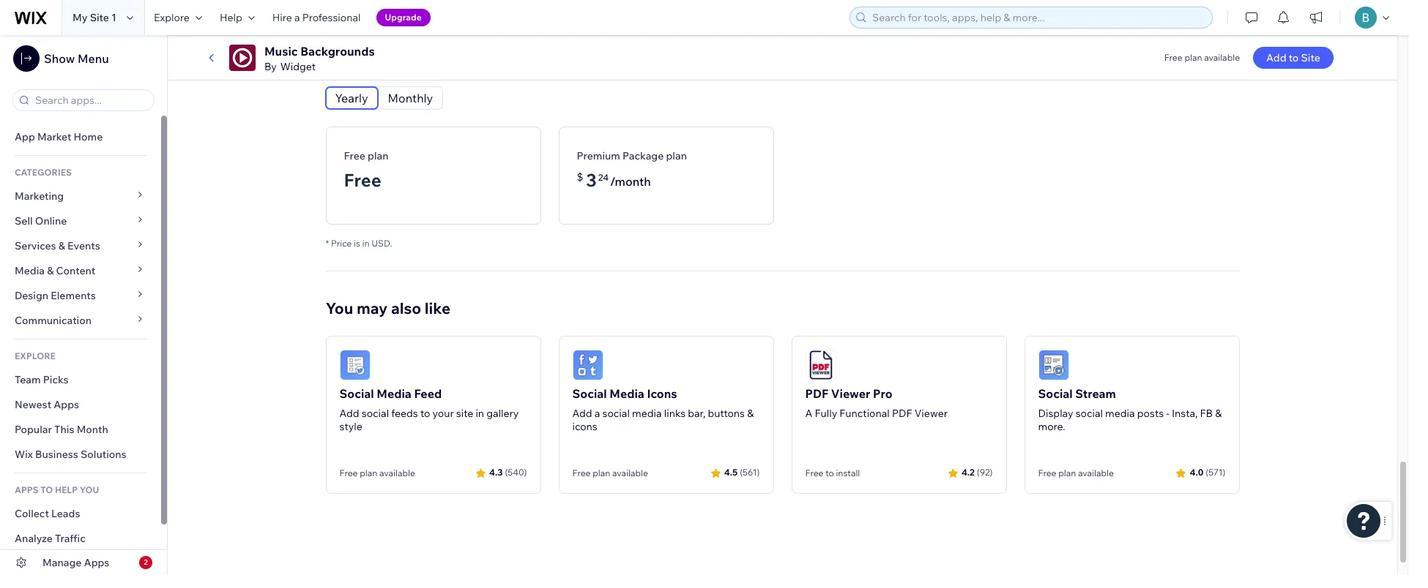 Task type: vqa. For each thing, say whether or not it's contained in the screenshot.
Newest
yes



Task type: locate. For each thing, give the bounding box(es) containing it.
&
[[381, 54, 391, 73], [58, 239, 65, 253], [47, 264, 54, 278], [747, 407, 754, 420], [1215, 407, 1222, 420]]

4.5
[[724, 467, 738, 478]]

media up design
[[15, 264, 45, 278]]

to
[[1289, 51, 1299, 64], [420, 407, 430, 420], [826, 468, 834, 479]]

sell online link
[[0, 209, 161, 234]]

a down social media icons logo
[[595, 407, 600, 420]]

apps inside newest apps link
[[54, 398, 79, 412]]

& for plans
[[381, 54, 391, 73]]

& inside "link"
[[47, 264, 54, 278]]

social media feed logo image
[[339, 350, 370, 381]]

media down icons at the left
[[632, 407, 662, 420]]

social down the social media feed logo
[[339, 386, 374, 401]]

1 horizontal spatial social
[[572, 386, 607, 401]]

2 horizontal spatial social
[[1076, 407, 1103, 420]]

0 horizontal spatial site
[[90, 11, 109, 24]]

by
[[264, 60, 277, 73]]

3 social from the left
[[1076, 407, 1103, 420]]

0 horizontal spatial media
[[632, 407, 662, 420]]

social up display at the bottom of page
[[1038, 386, 1073, 401]]

design elements
[[15, 289, 96, 302]]

apps to help you
[[15, 485, 99, 496]]

0 horizontal spatial to
[[420, 407, 430, 420]]

a
[[294, 11, 300, 24], [595, 407, 600, 420]]

to for add
[[1289, 51, 1299, 64]]

4.0
[[1190, 467, 1204, 478]]

apps up the this
[[54, 398, 79, 412]]

0 horizontal spatial social
[[339, 386, 374, 401]]

0 vertical spatial a
[[294, 11, 300, 24]]

posts
[[1137, 407, 1164, 420]]

1 social from the left
[[339, 386, 374, 401]]

premium
[[577, 149, 620, 162]]

to inside "add to site" button
[[1289, 51, 1299, 64]]

1 social from the left
[[362, 407, 389, 420]]

media up feeds
[[377, 386, 411, 401]]

available for social media icons
[[612, 468, 648, 479]]

social down social media icons logo
[[572, 386, 607, 401]]

analyze traffic link
[[0, 527, 161, 551]]

insta,
[[1172, 407, 1198, 420]]

1 horizontal spatial site
[[1301, 51, 1320, 64]]

add inside social media icons add a social media links bar, buttons & icons
[[572, 407, 592, 420]]

bar,
[[688, 407, 706, 420]]

0 vertical spatial to
[[1289, 51, 1299, 64]]

free plan free
[[344, 149, 389, 191]]

0 horizontal spatial social
[[362, 407, 389, 420]]

in
[[362, 238, 370, 249], [476, 407, 484, 420]]

media left icons at the left
[[610, 386, 644, 401]]

a right hire
[[294, 11, 300, 24]]

music backgrounds by widget
[[264, 44, 375, 73]]

1 horizontal spatial pdf
[[892, 407, 912, 420]]

media inside social media feed add social feeds to your site in gallery style
[[377, 386, 411, 401]]

3
[[586, 169, 597, 191]]

& right "buttons" in the right bottom of the page
[[747, 407, 754, 420]]

elements
[[51, 289, 96, 302]]

picks
[[43, 374, 69, 387]]

& left content
[[47, 264, 54, 278]]

pdf down pro
[[892, 407, 912, 420]]

free plan available for social stream
[[1038, 468, 1114, 479]]

1 vertical spatial site
[[1301, 51, 1320, 64]]

& left events at the left
[[58, 239, 65, 253]]

explore
[[15, 351, 56, 362]]

& inside social media icons add a social media links bar, buttons & icons
[[747, 407, 754, 420]]

apps down analyze traffic 'link'
[[84, 557, 109, 570]]

install
[[836, 468, 860, 479]]

social for social media feed
[[339, 386, 374, 401]]

3 social from the left
[[1038, 386, 1073, 401]]

available down feeds
[[379, 468, 415, 479]]

month
[[77, 423, 108, 437]]

free plan available
[[1164, 52, 1240, 63], [339, 468, 415, 479], [572, 468, 648, 479], [1038, 468, 1114, 479]]

analyze
[[15, 532, 53, 546]]

viewer right functional at the bottom of page
[[914, 407, 948, 420]]

(571)
[[1206, 467, 1226, 478]]

add
[[1266, 51, 1286, 64], [339, 407, 359, 420], [572, 407, 592, 420]]

1 horizontal spatial social
[[602, 407, 630, 420]]

online
[[35, 215, 67, 228]]

add inside social media feed add social feeds to your site in gallery style
[[339, 407, 359, 420]]

social right icons at the left of page
[[602, 407, 630, 420]]

0 vertical spatial pdf
[[805, 386, 828, 401]]

2 media from the left
[[1105, 407, 1135, 420]]

social inside social media icons add a social media links bar, buttons & icons
[[572, 386, 607, 401]]

Search apps... field
[[31, 90, 149, 111]]

& right "fb"
[[1215, 407, 1222, 420]]

apps
[[15, 485, 38, 496]]

2 horizontal spatial social
[[1038, 386, 1073, 401]]

0 horizontal spatial apps
[[54, 398, 79, 412]]

marketing link
[[0, 184, 161, 209]]

in inside social media feed add social feeds to your site in gallery style
[[476, 407, 484, 420]]

style
[[339, 420, 362, 433]]

categories
[[15, 167, 72, 178]]

& inside social stream display social media posts - insta, fb & more.
[[1215, 407, 1222, 420]]

also
[[391, 299, 421, 318]]

available down social stream display social media posts - insta, fb & more.
[[1078, 468, 1114, 479]]

plan inside free plan free
[[368, 149, 389, 162]]

viewer up functional at the bottom of page
[[831, 386, 870, 401]]

pricing
[[326, 54, 378, 73]]

services & events
[[15, 239, 100, 253]]

social inside social stream display social media posts - insta, fb & more.
[[1038, 386, 1073, 401]]

social down stream
[[1076, 407, 1103, 420]]

music
[[264, 44, 298, 59]]

in right is
[[362, 238, 370, 249]]

1 horizontal spatial in
[[476, 407, 484, 420]]

0 horizontal spatial media
[[15, 264, 45, 278]]

media
[[632, 407, 662, 420], [1105, 407, 1135, 420]]

1 horizontal spatial media
[[377, 386, 411, 401]]

team picks link
[[0, 368, 161, 393]]

media for social media feed
[[377, 386, 411, 401]]

2 horizontal spatial add
[[1266, 51, 1286, 64]]

1 vertical spatial to
[[420, 407, 430, 420]]

1 vertical spatial a
[[595, 407, 600, 420]]

pdf up a
[[805, 386, 828, 401]]

social for social media icons
[[572, 386, 607, 401]]

you may also like
[[326, 299, 451, 318]]

to
[[40, 485, 53, 496]]

2 vertical spatial to
[[826, 468, 834, 479]]

show menu button
[[13, 45, 109, 72]]

1 horizontal spatial add
[[572, 407, 592, 420]]

pricing & plans
[[326, 54, 435, 73]]

1 vertical spatial viewer
[[914, 407, 948, 420]]

professional
[[302, 11, 361, 24]]

1 vertical spatial in
[[476, 407, 484, 420]]

0 vertical spatial apps
[[54, 398, 79, 412]]

available down social media icons add a social media links bar, buttons & icons
[[612, 468, 648, 479]]

2 social from the left
[[572, 386, 607, 401]]

& for content
[[47, 264, 54, 278]]

2 horizontal spatial media
[[610, 386, 644, 401]]

social
[[339, 386, 374, 401], [572, 386, 607, 401], [1038, 386, 1073, 401]]

sell online
[[15, 215, 67, 228]]

social left feeds
[[362, 407, 389, 420]]

plan
[[1185, 52, 1202, 63], [368, 149, 389, 162], [666, 149, 687, 162], [360, 468, 377, 479], [593, 468, 610, 479], [1058, 468, 1076, 479]]

in right site on the left bottom of the page
[[476, 407, 484, 420]]

help
[[55, 485, 78, 496]]

& left plans
[[381, 54, 391, 73]]

1 horizontal spatial media
[[1105, 407, 1135, 420]]

free plan available for social media feed
[[339, 468, 415, 479]]

media inside social media icons add a social media links bar, buttons & icons
[[610, 386, 644, 401]]

0 horizontal spatial add
[[339, 407, 359, 420]]

pdf
[[805, 386, 828, 401], [892, 407, 912, 420]]

to for free
[[826, 468, 834, 479]]

-
[[1166, 407, 1169, 420]]

4.2
[[962, 467, 975, 478]]

media left posts
[[1105, 407, 1135, 420]]

communication link
[[0, 308, 161, 333]]

1 media from the left
[[632, 407, 662, 420]]

1 horizontal spatial to
[[826, 468, 834, 479]]

widget
[[280, 60, 316, 73]]

help
[[220, 11, 242, 24]]

pro
[[873, 386, 892, 401]]

1 vertical spatial pdf
[[892, 407, 912, 420]]

1 horizontal spatial a
[[595, 407, 600, 420]]

to inside social media feed add social feeds to your site in gallery style
[[420, 407, 430, 420]]

social inside social media icons add a social media links bar, buttons & icons
[[602, 407, 630, 420]]

* price is in usd.
[[326, 238, 392, 249]]

communication
[[15, 314, 94, 327]]

4.3 (540)
[[489, 467, 527, 478]]

24
[[598, 172, 609, 183]]

2 horizontal spatial to
[[1289, 51, 1299, 64]]

0 horizontal spatial viewer
[[831, 386, 870, 401]]

2 social from the left
[[602, 407, 630, 420]]

0 horizontal spatial a
[[294, 11, 300, 24]]

1 horizontal spatial apps
[[84, 557, 109, 570]]

0 horizontal spatial pdf
[[805, 386, 828, 401]]

& for events
[[58, 239, 65, 253]]

/month
[[610, 174, 651, 189]]

team
[[15, 374, 41, 387]]

free
[[1164, 52, 1183, 63], [344, 149, 365, 162], [344, 169, 381, 191], [339, 468, 358, 479], [572, 468, 591, 479], [805, 468, 824, 479], [1038, 468, 1056, 479]]

social inside social media feed add social feeds to your site in gallery style
[[339, 386, 374, 401]]

1 vertical spatial apps
[[84, 557, 109, 570]]

available for social stream
[[1078, 468, 1114, 479]]

0 vertical spatial in
[[362, 238, 370, 249]]



Task type: describe. For each thing, give the bounding box(es) containing it.
(561)
[[740, 467, 760, 478]]

social media feed add social feeds to your site in gallery style
[[339, 386, 519, 433]]

icons
[[647, 386, 677, 401]]

my site 1
[[73, 11, 116, 24]]

2
[[144, 558, 148, 568]]

4.5 (561)
[[724, 467, 760, 478]]

analyze traffic
[[15, 532, 85, 546]]

apps for newest apps
[[54, 398, 79, 412]]

a inside social media icons add a social media links bar, buttons & icons
[[595, 407, 600, 420]]

add for social media icons
[[572, 407, 592, 420]]

*
[[326, 238, 329, 249]]

social inside social media feed add social feeds to your site in gallery style
[[362, 407, 389, 420]]

upgrade
[[385, 12, 422, 23]]

monthly button
[[378, 87, 442, 109]]

solutions
[[81, 448, 126, 461]]

(92)
[[977, 467, 993, 478]]

team picks
[[15, 374, 69, 387]]

your
[[432, 407, 454, 420]]

hire a professional
[[272, 11, 361, 24]]

newest
[[15, 398, 51, 412]]

1 horizontal spatial viewer
[[914, 407, 948, 420]]

0 vertical spatial site
[[90, 11, 109, 24]]

social media icons logo image
[[572, 350, 603, 381]]

monthly
[[388, 91, 433, 105]]

0 horizontal spatial in
[[362, 238, 370, 249]]

add inside button
[[1266, 51, 1286, 64]]

app market home
[[15, 130, 103, 144]]

backgrounds
[[300, 44, 375, 59]]

feed
[[414, 386, 442, 401]]

add to site button
[[1253, 47, 1333, 69]]

$
[[577, 170, 583, 184]]

1
[[111, 11, 116, 24]]

popular this month
[[15, 423, 108, 437]]

media inside "link"
[[15, 264, 45, 278]]

$ 3 24 /month
[[577, 169, 651, 191]]

fb
[[1200, 407, 1213, 420]]

upgrade button
[[376, 9, 430, 26]]

sidebar element
[[0, 35, 168, 576]]

explore
[[154, 11, 190, 24]]

free plan available for social media icons
[[572, 468, 648, 479]]

4.3
[[489, 467, 503, 478]]

sell
[[15, 215, 33, 228]]

free to install
[[805, 468, 860, 479]]

0 vertical spatial viewer
[[831, 386, 870, 401]]

app market home link
[[0, 125, 161, 149]]

available left add to site
[[1204, 52, 1240, 63]]

newest apps link
[[0, 393, 161, 417]]

help button
[[211, 0, 263, 35]]

apps for manage apps
[[84, 557, 109, 570]]

popular
[[15, 423, 52, 437]]

leads
[[51, 508, 80, 521]]

events
[[67, 239, 100, 253]]

media & content link
[[0, 259, 161, 283]]

show menu
[[44, 51, 109, 66]]

4.2 (92)
[[962, 467, 993, 478]]

newest apps
[[15, 398, 79, 412]]

hire
[[272, 11, 292, 24]]

my
[[73, 11, 88, 24]]

wix business solutions link
[[0, 442, 161, 467]]

manage apps
[[42, 557, 109, 570]]

collect leads
[[15, 508, 80, 521]]

content
[[56, 264, 95, 278]]

media for social media icons
[[610, 386, 644, 401]]

functional
[[840, 407, 890, 420]]

premium package plan
[[577, 149, 687, 162]]

feeds
[[391, 407, 418, 420]]

collect
[[15, 508, 49, 521]]

this
[[54, 423, 74, 437]]

social stream logo image
[[1038, 350, 1069, 381]]

media & content
[[15, 264, 95, 278]]

(540)
[[505, 467, 527, 478]]

usd.
[[372, 238, 392, 249]]

social inside social stream display social media posts - insta, fb & more.
[[1076, 407, 1103, 420]]

price
[[331, 238, 352, 249]]

icons
[[572, 420, 597, 433]]

media inside social media icons add a social media links bar, buttons & icons
[[632, 407, 662, 420]]

traffic
[[55, 532, 85, 546]]

add to site
[[1266, 51, 1320, 64]]

show
[[44, 51, 75, 66]]

stream
[[1075, 386, 1116, 401]]

display
[[1038, 407, 1073, 420]]

Search for tools, apps, help & more... field
[[868, 7, 1208, 28]]

like
[[425, 299, 451, 318]]

social media icons add a social media links bar, buttons & icons
[[572, 386, 754, 433]]

music backgrounds logo image
[[229, 45, 256, 71]]

available for social media feed
[[379, 468, 415, 479]]

add for social media feed
[[339, 407, 359, 420]]

plans
[[395, 54, 435, 73]]

4.0 (571)
[[1190, 467, 1226, 478]]

media inside social stream display social media posts - insta, fb & more.
[[1105, 407, 1135, 420]]

more.
[[1038, 420, 1065, 433]]

site
[[456, 407, 473, 420]]

site inside button
[[1301, 51, 1320, 64]]

buttons
[[708, 407, 745, 420]]

wix
[[15, 448, 33, 461]]

package
[[623, 149, 664, 162]]

links
[[664, 407, 686, 420]]

business
[[35, 448, 78, 461]]

pdf viewer pro a fully functional pdf viewer
[[805, 386, 948, 420]]

social for social stream
[[1038, 386, 1073, 401]]

popular this month link
[[0, 417, 161, 442]]

pdf viewer pro logo image
[[805, 350, 836, 381]]

hire a professional link
[[263, 0, 370, 35]]



